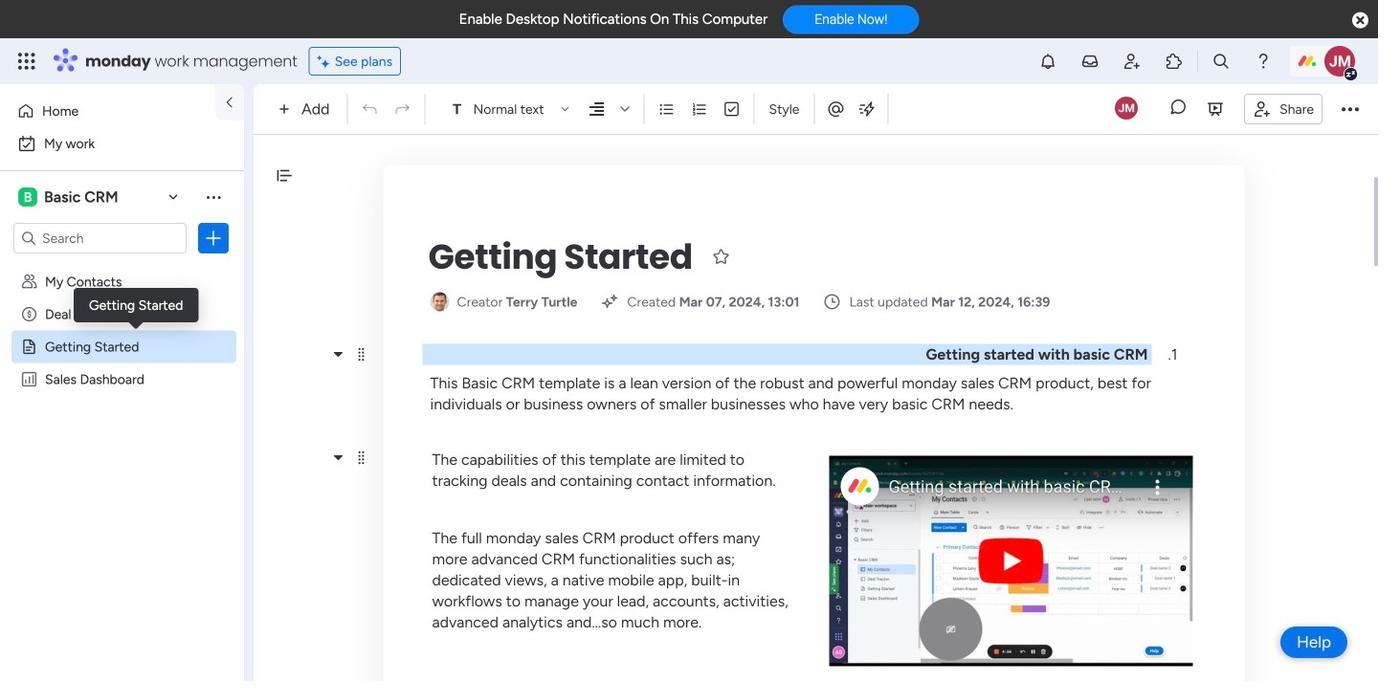 Task type: vqa. For each thing, say whether or not it's contained in the screenshot.
middle Task
no



Task type: locate. For each thing, give the bounding box(es) containing it.
option
[[11, 96, 204, 126], [11, 128, 233, 159], [0, 265, 244, 268]]

list box
[[0, 262, 244, 654]]

help image
[[1254, 52, 1273, 71]]

notifications image
[[1038, 52, 1058, 71]]

2 vertical spatial option
[[0, 265, 244, 268]]

board activity image
[[1115, 96, 1138, 119]]

invite members image
[[1123, 52, 1142, 71]]

bulleted list image
[[658, 100, 675, 118]]

dynamic values image
[[857, 100, 876, 119]]

add to favorites image
[[712, 247, 731, 266]]

None field
[[424, 232, 697, 282]]

1 vertical spatial option
[[11, 128, 233, 159]]

0 vertical spatial option
[[11, 96, 204, 126]]

public dashboard image
[[20, 370, 38, 389]]

workspace options image
[[204, 187, 223, 206]]

mention image
[[826, 99, 846, 118]]



Task type: describe. For each thing, give the bounding box(es) containing it.
v2 ellipsis image
[[1342, 97, 1359, 122]]

update feed image
[[1081, 52, 1100, 71]]

search everything image
[[1212, 52, 1231, 71]]

Search in workspace field
[[40, 227, 160, 249]]

dapulse close image
[[1352, 11, 1369, 31]]

workspace image
[[18, 187, 37, 208]]

select product image
[[17, 52, 36, 71]]

checklist image
[[723, 100, 740, 118]]

numbered list image
[[691, 100, 708, 118]]

workspace selection element
[[18, 186, 121, 209]]

options image
[[204, 229, 223, 248]]

monday marketplace image
[[1165, 52, 1184, 71]]

public board image
[[20, 338, 38, 356]]

jeremy miller image
[[1325, 46, 1355, 77]]

see plans image
[[317, 50, 335, 72]]



